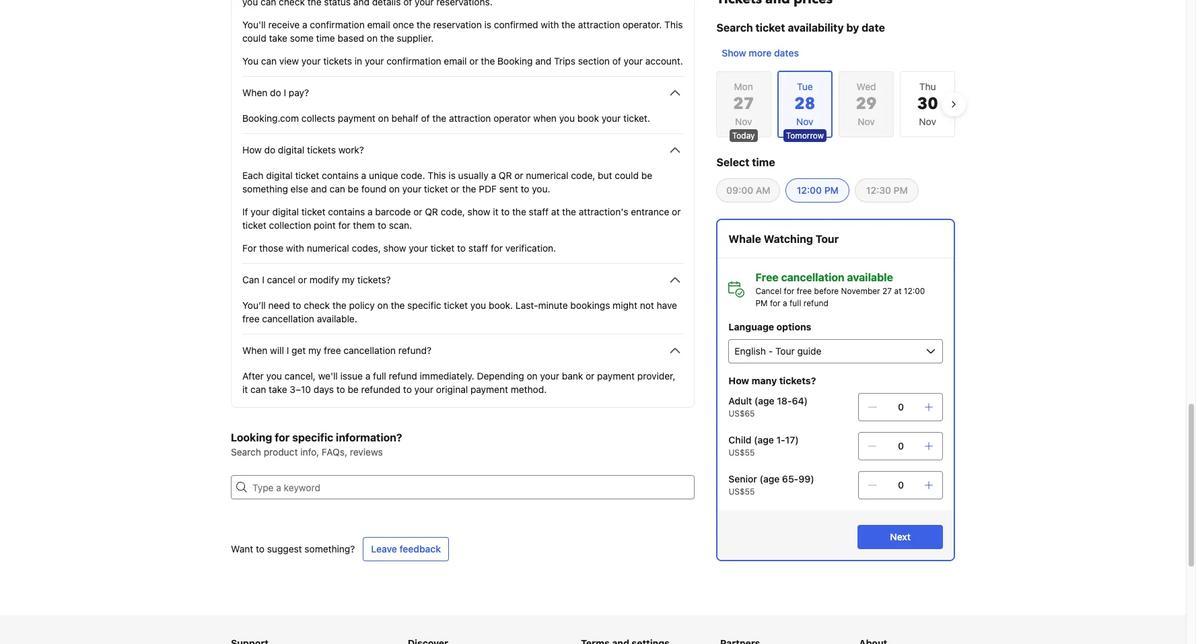 Task type: locate. For each thing, give the bounding box(es) containing it.
be down "issue" at bottom
[[348, 384, 359, 395]]

collects
[[301, 112, 335, 124]]

email inside 'you'll receive a confirmation email once the reservation is confirmed with the attraction operator. this could take some time based on the supplier.'
[[367, 19, 390, 30]]

2 horizontal spatial cancellation
[[781, 271, 844, 283]]

nov inside thu 30 nov
[[919, 116, 936, 127]]

0 vertical spatial attraction
[[578, 19, 620, 30]]

when inside when will i get my free cancellation refund? dropdown button
[[242, 345, 267, 356]]

1 0 from the top
[[898, 401, 904, 413]]

digital down booking.com
[[278, 144, 304, 155]]

you for ticket
[[470, 300, 486, 311]]

nov
[[735, 116, 752, 127], [858, 116, 875, 127], [919, 116, 936, 127]]

select
[[716, 156, 749, 168]]

tickets inside dropdown button
[[307, 144, 336, 155]]

could right but
[[615, 170, 639, 181]]

i for do
[[284, 87, 286, 98]]

at inside free cancellation available cancel for free before november 27 at 12:00 pm for a full refund
[[894, 286, 901, 296]]

2 vertical spatial 0
[[898, 479, 904, 491]]

this right code.
[[428, 170, 446, 181]]

be for each digital ticket contains a unique code. this is usually a qr or numerical code, but could be something else and can be found on your ticket or the pdf sent to you.
[[348, 183, 359, 195]]

2 take from the top
[[269, 384, 287, 395]]

ticket down can i cancel or modify my tickets? dropdown button
[[444, 300, 468, 311]]

us$65
[[728, 409, 755, 419]]

1 vertical spatial 0
[[898, 440, 904, 452]]

digital inside each digital ticket contains a unique code. this is usually a qr or numerical code, but could be something else and can be found on your ticket or the pdf sent to you.
[[266, 170, 293, 181]]

0 horizontal spatial and
[[311, 183, 327, 195]]

on left 'behalf'
[[378, 112, 389, 124]]

is
[[484, 19, 491, 30], [449, 170, 456, 181]]

digital up collection
[[272, 206, 299, 217]]

1 horizontal spatial qr
[[499, 170, 512, 181]]

do down booking.com
[[264, 144, 275, 155]]

0 vertical spatial (age
[[754, 395, 774, 407]]

0 vertical spatial payment
[[338, 112, 375, 124]]

0 vertical spatial qr
[[499, 170, 512, 181]]

digital for do
[[278, 144, 304, 155]]

you'll
[[242, 19, 266, 30]]

1 horizontal spatial could
[[615, 170, 639, 181]]

will
[[270, 345, 284, 356]]

0
[[898, 401, 904, 413], [898, 440, 904, 452], [898, 479, 904, 491]]

for up product
[[275, 431, 290, 444]]

specific up the 'info,'
[[292, 431, 333, 444]]

pm inside free cancellation available cancel for free before november 27 at 12:00 pm for a full refund
[[755, 298, 767, 308]]

27 down the available
[[882, 286, 892, 296]]

refund down before
[[803, 298, 828, 308]]

the down sent
[[512, 206, 526, 217]]

it inside if your digital ticket contains a barcode or qr code, show it to the staff at the attraction's entrance or ticket collection point for them to scan.
[[493, 206, 498, 217]]

reviews
[[350, 446, 383, 458]]

0 horizontal spatial 12:00
[[797, 184, 822, 196]]

1 vertical spatial tickets?
[[779, 375, 816, 386]]

1 vertical spatial be
[[348, 183, 359, 195]]

0 vertical spatial how
[[242, 144, 262, 155]]

specific
[[407, 300, 441, 311], [292, 431, 333, 444]]

1 horizontal spatial pm
[[824, 184, 838, 196]]

0 horizontal spatial refund
[[389, 370, 417, 382]]

behalf
[[391, 112, 419, 124]]

1 vertical spatial digital
[[266, 170, 293, 181]]

1 vertical spatial us$55
[[728, 487, 754, 497]]

free cancellation available cancel for free before november 27 at 12:00 pm for a full refund
[[755, 271, 925, 308]]

1 horizontal spatial attraction
[[578, 19, 620, 30]]

1 horizontal spatial full
[[789, 298, 801, 308]]

free inside free cancellation available cancel for free before november 27 at 12:00 pm for a full refund
[[796, 286, 812, 296]]

qr up sent
[[499, 170, 512, 181]]

be for after you cancel, we'll issue a full refund immediately. depending on your bank or payment provider, it can take 3–10 days to be refunded to your original payment method.
[[348, 384, 359, 395]]

check
[[304, 300, 330, 311]]

staff down if your digital ticket contains a barcode or qr code, show it to the staff at the attraction's entrance or ticket collection point for them to scan.
[[468, 242, 488, 254]]

my right modify
[[342, 274, 355, 285]]

for inside if your digital ticket contains a barcode or qr code, show it to the staff at the attraction's entrance or ticket collection point for them to scan.
[[338, 219, 350, 231]]

i inside dropdown button
[[287, 345, 289, 356]]

attraction down when do i pay? dropdown button
[[449, 112, 491, 124]]

faqs,
[[322, 446, 347, 458]]

product
[[264, 446, 298, 458]]

0 horizontal spatial time
[[316, 32, 335, 44]]

1 vertical spatial you
[[470, 300, 486, 311]]

1 vertical spatial could
[[615, 170, 639, 181]]

ticket up "show more dates"
[[755, 22, 785, 34]]

for
[[242, 242, 257, 254]]

1 nov from the left
[[735, 116, 752, 127]]

1 vertical spatial 12:00
[[904, 286, 925, 296]]

a up some on the top left
[[302, 19, 307, 30]]

is for reservation
[[484, 19, 491, 30]]

time up am
[[752, 156, 775, 168]]

2 vertical spatial digital
[[272, 206, 299, 217]]

1 vertical spatial this
[[428, 170, 446, 181]]

1 horizontal spatial and
[[535, 55, 552, 67]]

email left once
[[367, 19, 390, 30]]

1 vertical spatial when
[[242, 345, 267, 356]]

the down when do i pay? dropdown button
[[432, 112, 446, 124]]

0 horizontal spatial nov
[[735, 116, 752, 127]]

1 vertical spatial free
[[242, 313, 260, 324]]

entrance
[[631, 206, 669, 217]]

free down you'll
[[242, 313, 260, 324]]

region containing 27
[[705, 65, 966, 143]]

confirmation down supplier.
[[387, 55, 441, 67]]

your
[[302, 55, 321, 67], [365, 55, 384, 67], [624, 55, 643, 67], [602, 112, 621, 124], [402, 183, 422, 195], [251, 206, 270, 217], [409, 242, 428, 254], [540, 370, 559, 382], [414, 384, 434, 395]]

operator
[[494, 112, 531, 124]]

contains inside if your digital ticket contains a barcode or qr code, show it to the staff at the attraction's entrance or ticket collection point for them to scan.
[[328, 206, 365, 217]]

when do i pay? button
[[242, 85, 683, 101]]

1 vertical spatial and
[[311, 183, 327, 195]]

be
[[641, 170, 652, 181], [348, 183, 359, 195], [348, 384, 359, 395]]

want
[[231, 543, 253, 555]]

search inside looking for specific information? search product info, faqs, reviews
[[231, 446, 261, 458]]

1 horizontal spatial nov
[[858, 116, 875, 127]]

take left 3–10
[[269, 384, 287, 395]]

(age inside senior (age 65-99) us$55
[[759, 473, 779, 485]]

2 vertical spatial free
[[324, 345, 341, 356]]

qr down each digital ticket contains a unique code. this is usually a qr or numerical code, but could be something else and can be found on your ticket or the pdf sent to you.
[[425, 206, 438, 217]]

do inside when do i pay? dropdown button
[[270, 87, 281, 98]]

2 vertical spatial be
[[348, 384, 359, 395]]

us$55 down child
[[728, 448, 754, 458]]

digital inside dropdown button
[[278, 144, 304, 155]]

2 vertical spatial (age
[[759, 473, 779, 485]]

1 horizontal spatial how
[[728, 375, 749, 386]]

collection
[[269, 219, 311, 231]]

1 horizontal spatial free
[[324, 345, 341, 356]]

how inside dropdown button
[[242, 144, 262, 155]]

qr inside each digital ticket contains a unique code. this is usually a qr or numerical code, but could be something else and can be found on your ticket or the pdf sent to you.
[[499, 170, 512, 181]]

1 vertical spatial refund
[[389, 370, 417, 382]]

show more dates
[[722, 47, 799, 59]]

when for when do i pay?
[[242, 87, 267, 98]]

0 vertical spatial cancellation
[[781, 271, 844, 283]]

numerical down point
[[307, 242, 349, 254]]

this right operator. on the right of page
[[665, 19, 683, 30]]

or down "usually"
[[451, 183, 460, 195]]

0 vertical spatial numerical
[[526, 170, 568, 181]]

or right "cancel"
[[298, 274, 307, 285]]

nov inside mon 27 nov today
[[735, 116, 752, 127]]

it
[[493, 206, 498, 217], [242, 384, 248, 395]]

be left found
[[348, 183, 359, 195]]

modify
[[309, 274, 339, 285]]

1 vertical spatial contains
[[328, 206, 365, 217]]

a right "issue" at bottom
[[365, 370, 370, 382]]

1 us$55 from the top
[[728, 448, 754, 458]]

time inside 'you'll receive a confirmation email once the reservation is confirmed with the attraction operator. this could take some time based on the supplier.'
[[316, 32, 335, 44]]

payment left provider,
[[597, 370, 635, 382]]

found
[[361, 183, 386, 195]]

0 horizontal spatial could
[[242, 32, 266, 44]]

to inside you'll need to check the policy on the specific ticket you book. last-minute bookings might not have free cancellation available.
[[292, 300, 301, 311]]

i inside dropdown button
[[284, 87, 286, 98]]

time right some on the top left
[[316, 32, 335, 44]]

to right need
[[292, 300, 301, 311]]

book
[[577, 112, 599, 124]]

cancellation down need
[[262, 313, 314, 324]]

need
[[268, 300, 290, 311]]

18-
[[777, 395, 792, 407]]

0 vertical spatial code,
[[571, 170, 595, 181]]

staff inside if your digital ticket contains a barcode or qr code, show it to the staff at the attraction's entrance or ticket collection point for them to scan.
[[529, 206, 549, 217]]

i inside dropdown button
[[262, 274, 264, 285]]

0 horizontal spatial you
[[266, 370, 282, 382]]

ticket down if your digital ticket contains a barcode or qr code, show it to the staff at the attraction's entrance or ticket collection point for them to scan.
[[430, 242, 455, 254]]

0 horizontal spatial how
[[242, 144, 262, 155]]

3 nov from the left
[[919, 116, 936, 127]]

(age left the 65-
[[759, 473, 779, 485]]

0 horizontal spatial my
[[308, 345, 321, 356]]

0 vertical spatial is
[[484, 19, 491, 30]]

(age inside adult (age 18-64) us$65
[[754, 395, 774, 407]]

for right point
[[338, 219, 350, 231]]

refunded
[[361, 384, 401, 395]]

27
[[733, 93, 754, 115], [882, 286, 892, 296]]

attraction
[[578, 19, 620, 30], [449, 112, 491, 124]]

you inside you'll need to check the policy on the specific ticket you book. last-minute bookings might not have free cancellation available.
[[470, 300, 486, 311]]

select time
[[716, 156, 775, 168]]

of right the section
[[612, 55, 621, 67]]

specific inside looking for specific information? search product info, faqs, reviews
[[292, 431, 333, 444]]

can inside each digital ticket contains a unique code. this is usually a qr or numerical code, but could be something else and can be found on your ticket or the pdf sent to you.
[[330, 183, 345, 195]]

whale watching tour
[[728, 233, 839, 245]]

digital for your
[[272, 206, 299, 217]]

language options
[[728, 321, 811, 333]]

region
[[705, 65, 966, 143]]

is inside each digital ticket contains a unique code. this is usually a qr or numerical code, but could be something else and can be found on your ticket or the pdf sent to you.
[[449, 170, 456, 181]]

1 vertical spatial confirmation
[[387, 55, 441, 67]]

a
[[302, 19, 307, 30], [361, 170, 366, 181], [491, 170, 496, 181], [368, 206, 373, 217], [783, 298, 787, 308], [365, 370, 370, 382]]

(age
[[754, 395, 774, 407], [754, 434, 774, 446], [759, 473, 779, 485]]

the down "usually"
[[462, 183, 476, 195]]

1 take from the top
[[269, 32, 287, 44]]

many
[[751, 375, 777, 386]]

0 vertical spatial take
[[269, 32, 287, 44]]

1 horizontal spatial staff
[[529, 206, 549, 217]]

do left 'pay?'
[[270, 87, 281, 98]]

0 horizontal spatial it
[[242, 384, 248, 395]]

2 vertical spatial cancellation
[[344, 345, 396, 356]]

search up show
[[716, 22, 753, 34]]

payment
[[338, 112, 375, 124], [597, 370, 635, 382], [471, 384, 508, 395]]

issue
[[340, 370, 363, 382]]

nov down 30
[[919, 116, 936, 127]]

if your digital ticket contains a barcode or qr code, show it to the staff at the attraction's entrance or ticket collection point for them to scan.
[[242, 206, 681, 231]]

do inside how do digital tickets work? dropdown button
[[264, 144, 275, 155]]

1 horizontal spatial code,
[[571, 170, 595, 181]]

codes,
[[352, 242, 381, 254]]

i for will
[[287, 345, 289, 356]]

0 horizontal spatial at
[[551, 206, 560, 217]]

tickets?
[[357, 274, 391, 285], [779, 375, 816, 386]]

pm right 12:30
[[893, 184, 908, 196]]

time
[[316, 32, 335, 44], [752, 156, 775, 168]]

2 vertical spatial can
[[250, 384, 266, 395]]

adult
[[728, 395, 752, 407]]

can right you
[[261, 55, 277, 67]]

can down after
[[250, 384, 266, 395]]

1 horizontal spatial tickets?
[[779, 375, 816, 386]]

on inside after you cancel, we'll issue a full refund immediately. depending on your bank or payment provider, it can take 3–10 days to be refunded to your original payment method.
[[527, 370, 538, 382]]

you left book
[[559, 112, 575, 124]]

show
[[722, 47, 746, 59]]

1 horizontal spatial it
[[493, 206, 498, 217]]

(age for 65-
[[759, 473, 779, 485]]

i right will
[[287, 345, 289, 356]]

1 horizontal spatial cancellation
[[344, 345, 396, 356]]

1 horizontal spatial time
[[752, 156, 775, 168]]

specific inside you'll need to check the policy on the specific ticket you book. last-minute bookings might not have free cancellation available.
[[407, 300, 441, 311]]

free inside dropdown button
[[324, 345, 341, 356]]

when inside when do i pay? dropdown button
[[242, 87, 267, 98]]

attraction up the section
[[578, 19, 620, 30]]

payment down depending
[[471, 384, 508, 395]]

0 horizontal spatial cancellation
[[262, 313, 314, 324]]

receive
[[268, 19, 300, 30]]

can
[[242, 274, 259, 285]]

nov inside wed 29 nov
[[858, 116, 875, 127]]

i
[[284, 87, 286, 98], [262, 274, 264, 285], [287, 345, 289, 356]]

0 vertical spatial i
[[284, 87, 286, 98]]

contains
[[322, 170, 359, 181], [328, 206, 365, 217]]

3–10
[[290, 384, 311, 395]]

12:00 right the november
[[904, 286, 925, 296]]

information?
[[336, 431, 402, 444]]

2 nov from the left
[[858, 116, 875, 127]]

is inside 'you'll receive a confirmation email once the reservation is confirmed with the attraction operator. this could take some time based on the supplier.'
[[484, 19, 491, 30]]

nov down the 29
[[858, 116, 875, 127]]

you inside after you cancel, we'll issue a full refund immediately. depending on your bank or payment provider, it can take 3–10 days to be refunded to your original payment method.
[[266, 370, 282, 382]]

contains up them on the left top of the page
[[328, 206, 365, 217]]

am
[[755, 184, 770, 196]]

12:00 inside free cancellation available cancel for free before november 27 at 12:00 pm for a full refund
[[904, 286, 925, 296]]

a up 'options'
[[783, 298, 787, 308]]

1 vertical spatial attraction
[[449, 112, 491, 124]]

and inside each digital ticket contains a unique code. this is usually a qr or numerical code, but could be something else and can be found on your ticket or the pdf sent to you.
[[311, 183, 327, 195]]

on right based
[[367, 32, 378, 44]]

and right else
[[311, 183, 327, 195]]

of
[[612, 55, 621, 67], [421, 112, 430, 124]]

cancel,
[[285, 370, 316, 382]]

operator.
[[623, 19, 662, 30]]

digital inside if your digital ticket contains a barcode or qr code, show it to the staff at the attraction's entrance or ticket collection point for them to scan.
[[272, 206, 299, 217]]

this
[[665, 19, 683, 30], [428, 170, 446, 181]]

Type a keyword field
[[247, 475, 695, 499]]

0 vertical spatial show
[[468, 206, 490, 217]]

be inside after you cancel, we'll issue a full refund immediately. depending on your bank or payment provider, it can take 3–10 days to be refunded to your original payment method.
[[348, 384, 359, 395]]

digital up something
[[266, 170, 293, 181]]

1 horizontal spatial this
[[665, 19, 683, 30]]

1 horizontal spatial show
[[468, 206, 490, 217]]

whale
[[728, 233, 761, 245]]

on down 'unique'
[[389, 183, 400, 195]]

1 vertical spatial (age
[[754, 434, 774, 446]]

you right after
[[266, 370, 282, 382]]

do for how
[[264, 144, 275, 155]]

2 0 from the top
[[898, 440, 904, 452]]

0 vertical spatial full
[[789, 298, 801, 308]]

1 horizontal spatial refund
[[803, 298, 828, 308]]

2 horizontal spatial free
[[796, 286, 812, 296]]

you.
[[532, 183, 550, 195]]

your right if
[[251, 206, 270, 217]]

at up the verification.
[[551, 206, 560, 217]]

how do digital tickets work? element
[[242, 158, 683, 255]]

2 vertical spatial you
[[266, 370, 282, 382]]

1 when from the top
[[242, 87, 267, 98]]

your inside each digital ticket contains a unique code. this is usually a qr or numerical code, but could be something else and can be found on your ticket or the pdf sent to you.
[[402, 183, 422, 195]]

1 horizontal spatial with
[[541, 19, 559, 30]]

confirmation up based
[[310, 19, 365, 30]]

take down receive
[[269, 32, 287, 44]]

i left 'pay?'
[[284, 87, 286, 98]]

1 vertical spatial qr
[[425, 206, 438, 217]]

1 vertical spatial full
[[373, 370, 386, 382]]

immediately.
[[420, 370, 474, 382]]

show down pdf
[[468, 206, 490, 217]]

0 vertical spatial search
[[716, 22, 753, 34]]

us$55 down senior
[[728, 487, 754, 497]]

3 0 from the top
[[898, 479, 904, 491]]

supplier.
[[397, 32, 434, 44]]

full inside after you cancel, we'll issue a full refund immediately. depending on your bank or payment provider, it can take 3–10 days to be refunded to your original payment method.
[[373, 370, 386, 382]]

after
[[242, 370, 264, 382]]

1 vertical spatial cancellation
[[262, 313, 314, 324]]

do
[[270, 87, 281, 98], [264, 144, 275, 155]]

1 vertical spatial with
[[286, 242, 304, 254]]

us$55 inside 'child (age 1-17) us$55'
[[728, 448, 754, 458]]

free for free
[[796, 286, 812, 296]]

nov up today
[[735, 116, 752, 127]]

attraction's
[[579, 206, 628, 217]]

the up supplier.
[[417, 19, 431, 30]]

1 vertical spatial numerical
[[307, 242, 349, 254]]

with inside 'you'll receive a confirmation email once the reservation is confirmed with the attraction operator. this could take some time based on the supplier.'
[[541, 19, 559, 30]]

numerical up you.
[[526, 170, 568, 181]]

1 horizontal spatial at
[[894, 286, 901, 296]]

0 horizontal spatial search
[[231, 446, 261, 458]]

and left trips
[[535, 55, 552, 67]]

0 vertical spatial 0
[[898, 401, 904, 413]]

take
[[269, 32, 287, 44], [269, 384, 287, 395]]

or right bank
[[586, 370, 595, 382]]

in
[[355, 55, 362, 67]]

my inside dropdown button
[[342, 274, 355, 285]]

2 us$55 from the top
[[728, 487, 754, 497]]

us$55 inside senior (age 65-99) us$55
[[728, 487, 754, 497]]

0 horizontal spatial specific
[[292, 431, 333, 444]]

or down 'you'll receive a confirmation email once the reservation is confirmed with the attraction operator. this could take some time based on the supplier.'
[[469, 55, 478, 67]]

1 horizontal spatial email
[[444, 55, 467, 67]]

scan.
[[389, 219, 412, 231]]

0 vertical spatial at
[[551, 206, 560, 217]]

nov for 27
[[735, 116, 752, 127]]

0 horizontal spatial confirmation
[[310, 19, 365, 30]]

show down scan.
[[383, 242, 406, 254]]

staff down you.
[[529, 206, 549, 217]]

or inside dropdown button
[[298, 274, 307, 285]]

0 vertical spatial tickets
[[323, 55, 352, 67]]

free left before
[[796, 286, 812, 296]]

0 horizontal spatial tickets?
[[357, 274, 391, 285]]

when
[[533, 112, 557, 124]]

0 vertical spatial contains
[[322, 170, 359, 181]]

tickets
[[323, 55, 352, 67], [307, 144, 336, 155]]

on right policy
[[377, 300, 388, 311]]

with right confirmed
[[541, 19, 559, 30]]

0 vertical spatial of
[[612, 55, 621, 67]]

(age inside 'child (age 1-17) us$55'
[[754, 434, 774, 446]]

1 vertical spatial my
[[308, 345, 321, 356]]

2 when from the top
[[242, 345, 267, 356]]

tickets? up policy
[[357, 274, 391, 285]]

could inside each digital ticket contains a unique code. this is usually a qr or numerical code, but could be something else and can be found on your ticket or the pdf sent to you.
[[615, 170, 639, 181]]

staff
[[529, 206, 549, 217], [468, 242, 488, 254]]

your inside if your digital ticket contains a barcode or qr code, show it to the staff at the attraction's entrance or ticket collection point for them to scan.
[[251, 206, 270, 217]]

is left "usually"
[[449, 170, 456, 181]]

1 vertical spatial i
[[262, 274, 264, 285]]

tickets left in
[[323, 55, 352, 67]]

but
[[598, 170, 612, 181]]

refund
[[803, 298, 828, 308], [389, 370, 417, 382]]

0 vertical spatial us$55
[[728, 448, 754, 458]]

pm for 12:00 pm
[[824, 184, 838, 196]]

27 down mon at top right
[[733, 93, 754, 115]]

0 vertical spatial specific
[[407, 300, 441, 311]]

27 inside free cancellation available cancel for free before november 27 at 12:00 pm for a full refund
[[882, 286, 892, 296]]



Task type: describe. For each thing, give the bounding box(es) containing it.
how for how do digital tickets work?
[[242, 144, 262, 155]]

for inside looking for specific information? search product info, faqs, reviews
[[275, 431, 290, 444]]

the up available.
[[332, 300, 346, 311]]

to down if your digital ticket contains a barcode or qr code, show it to the staff at the attraction's entrance or ticket collection point for them to scan.
[[457, 242, 466, 254]]

last-
[[516, 300, 538, 311]]

on inside each digital ticket contains a unique code. this is usually a qr or numerical code, but could be something else and can be found on your ticket or the pdf sent to you.
[[389, 183, 400, 195]]

provider,
[[637, 370, 675, 382]]

30
[[917, 93, 938, 115]]

confirmation inside 'you'll receive a confirmation email once the reservation is confirmed with the attraction operator. this could take some time based on the supplier.'
[[310, 19, 365, 30]]

to right days
[[336, 384, 345, 395]]

1 horizontal spatial confirmation
[[387, 55, 441, 67]]

when will i get my free cancellation refund? button
[[242, 343, 683, 359]]

the inside each digital ticket contains a unique code. this is usually a qr or numerical code, but could be something else and can be found on your ticket or the pdf sent to you.
[[462, 183, 476, 195]]

for left the verification.
[[491, 242, 503, 254]]

this inside each digital ticket contains a unique code. this is usually a qr or numerical code, but could be something else and can be found on your ticket or the pdf sent to you.
[[428, 170, 446, 181]]

days
[[314, 384, 334, 395]]

(age for 1-
[[754, 434, 774, 446]]

0 vertical spatial 12:00
[[797, 184, 822, 196]]

the left booking
[[481, 55, 495, 67]]

leave
[[371, 543, 397, 555]]

how for how many tickets?
[[728, 375, 749, 386]]

pay?
[[289, 87, 309, 98]]

how do digital tickets work?
[[242, 144, 364, 155]]

attraction inside 'you'll receive a confirmation email once the reservation is confirmed with the attraction operator. this could take some time based on the supplier.'
[[578, 19, 620, 30]]

to down barcode
[[378, 219, 386, 231]]

0 vertical spatial be
[[641, 170, 652, 181]]

leave feedback button
[[363, 537, 449, 561]]

the up trips
[[562, 19, 576, 30]]

at inside if your digital ticket contains a barcode or qr code, show it to the staff at the attraction's entrance or ticket collection point for them to scan.
[[551, 206, 560, 217]]

1 horizontal spatial of
[[612, 55, 621, 67]]

code, inside if your digital ticket contains a barcode or qr code, show it to the staff at the attraction's entrance or ticket collection point for them to scan.
[[441, 206, 465, 217]]

full inside free cancellation available cancel for free before november 27 at 12:00 pm for a full refund
[[789, 298, 801, 308]]

options
[[776, 321, 811, 333]]

65-
[[782, 473, 798, 485]]

section
[[578, 55, 610, 67]]

cancellation inside you'll need to check the policy on the specific ticket you book. last-minute bookings might not have free cancellation available.
[[262, 313, 314, 324]]

you'll
[[242, 300, 266, 311]]

confirmed
[[494, 19, 538, 30]]

64)
[[792, 395, 807, 407]]

after you cancel, we'll issue a full refund immediately. depending on your bank or payment provider, it can take 3–10 days to be refunded to your original payment method.
[[242, 370, 675, 395]]

contains inside each digital ticket contains a unique code. this is usually a qr or numerical code, but could be something else and can be found on your ticket or the pdf sent to you.
[[322, 170, 359, 181]]

once
[[393, 19, 414, 30]]

to right refunded
[[403, 384, 412, 395]]

to right want
[[256, 543, 265, 555]]

show inside if your digital ticket contains a barcode or qr code, show it to the staff at the attraction's entrance or ticket collection point for them to scan.
[[468, 206, 490, 217]]

this inside 'you'll receive a confirmation email once the reservation is confirmed with the attraction operator. this could take some time based on the supplier.'
[[665, 19, 683, 30]]

thu 30 nov
[[917, 81, 938, 127]]

before
[[814, 286, 839, 296]]

ticket down code.
[[424, 183, 448, 195]]

search ticket availability by date
[[716, 22, 885, 34]]

99)
[[798, 473, 814, 485]]

on inside you'll need to check the policy on the specific ticket you book. last-minute bookings might not have free cancellation available.
[[377, 300, 388, 311]]

trips
[[554, 55, 575, 67]]

0 for child (age 1-17)
[[898, 440, 904, 452]]

available.
[[317, 313, 357, 324]]

booking.com
[[242, 112, 299, 124]]

unique
[[369, 170, 398, 181]]

mon
[[734, 81, 753, 92]]

by
[[846, 22, 859, 34]]

each
[[242, 170, 264, 181]]

0 for senior (age 65-99)
[[898, 479, 904, 491]]

child (age 1-17) us$55
[[728, 434, 799, 458]]

free
[[755, 271, 778, 283]]

if
[[242, 206, 248, 217]]

suggest
[[267, 543, 302, 555]]

the left the attraction's
[[562, 206, 576, 217]]

watching
[[763, 233, 813, 245]]

pdf
[[479, 183, 497, 195]]

us$55 for child
[[728, 448, 754, 458]]

numerical inside each digital ticket contains a unique code. this is usually a qr or numerical code, but could be something else and can be found on your ticket or the pdf sent to you.
[[526, 170, 568, 181]]

0 horizontal spatial show
[[383, 242, 406, 254]]

12:30 pm
[[866, 184, 908, 196]]

a inside after you cancel, we'll issue a full refund immediately. depending on your bank or payment provider, it can take 3–10 days to be refunded to your original payment method.
[[365, 370, 370, 382]]

free for when
[[324, 345, 341, 356]]

0 for adult (age 18-64)
[[898, 401, 904, 413]]

cancellation inside dropdown button
[[344, 345, 396, 356]]

refund inside after you cancel, we'll issue a full refund immediately. depending on your bank or payment provider, it can take 3–10 days to be refunded to your original payment method.
[[389, 370, 417, 382]]

or right entrance
[[672, 206, 681, 217]]

you can view your tickets in your confirmation email or the booking and trips section of your account.
[[242, 55, 683, 67]]

info,
[[300, 446, 319, 458]]

1-
[[776, 434, 785, 446]]

can i cancel or modify my tickets? button
[[242, 272, 683, 288]]

can inside after you cancel, we'll issue a full refund immediately. depending on your bank or payment provider, it can take 3–10 days to be refunded to your original payment method.
[[250, 384, 266, 395]]

1 horizontal spatial payment
[[471, 384, 508, 395]]

0 horizontal spatial staff
[[468, 242, 488, 254]]

each digital ticket contains a unique code. this is usually a qr or numerical code, but could be something else and can be found on your ticket or the pdf sent to you.
[[242, 170, 652, 195]]

today
[[732, 131, 755, 141]]

you
[[242, 55, 259, 67]]

1 horizontal spatial search
[[716, 22, 753, 34]]

a up pdf
[[491, 170, 496, 181]]

do for when
[[270, 87, 281, 98]]

senior (age 65-99) us$55
[[728, 473, 814, 497]]

(age for 18-
[[754, 395, 774, 407]]

you for when
[[559, 112, 575, 124]]

might
[[613, 300, 637, 311]]

reservation
[[433, 19, 482, 30]]

a inside if your digital ticket contains a barcode or qr code, show it to the staff at the attraction's entrance or ticket collection point for them to scan.
[[368, 206, 373, 217]]

29
[[856, 93, 877, 115]]

the right policy
[[391, 300, 405, 311]]

looking
[[231, 431, 272, 444]]

0 horizontal spatial of
[[421, 112, 430, 124]]

nov for 29
[[858, 116, 875, 127]]

refund inside free cancellation available cancel for free before november 27 at 12:00 pm for a full refund
[[803, 298, 828, 308]]

or right barcode
[[413, 206, 422, 217]]

for those with numerical codes, show your ticket to staff for verification.
[[242, 242, 556, 254]]

language
[[728, 321, 774, 333]]

or inside after you cancel, we'll issue a full refund immediately. depending on your bank or payment provider, it can take 3–10 days to be refunded to your original payment method.
[[586, 370, 595, 382]]

is for this
[[449, 170, 456, 181]]

0 horizontal spatial payment
[[338, 112, 375, 124]]

based
[[338, 32, 364, 44]]

take inside after you cancel, we'll issue a full refund immediately. depending on your bank or payment provider, it can take 3–10 days to be refunded to your original payment method.
[[269, 384, 287, 395]]

policy
[[349, 300, 375, 311]]

the down once
[[380, 32, 394, 44]]

1 vertical spatial payment
[[597, 370, 635, 382]]

ticket up else
[[295, 170, 319, 181]]

code.
[[401, 170, 425, 181]]

for right cancel
[[784, 286, 794, 296]]

you'll need to check the policy on the specific ticket you book. last-minute bookings might not have free cancellation available.
[[242, 300, 677, 324]]

0 horizontal spatial attraction
[[449, 112, 491, 124]]

ticket down if
[[242, 219, 266, 231]]

0 vertical spatial can
[[261, 55, 277, 67]]

cancellation inside free cancellation available cancel for free before november 27 at 12:00 pm for a full refund
[[781, 271, 844, 283]]

us$55 for senior
[[728, 487, 754, 497]]

it inside after you cancel, we'll issue a full refund immediately. depending on your bank or payment provider, it can take 3–10 days to be refunded to your original payment method.
[[242, 384, 248, 395]]

tickets? inside dropdown button
[[357, 274, 391, 285]]

available
[[847, 271, 893, 283]]

with inside how do digital tickets work? element
[[286, 242, 304, 254]]

1 vertical spatial time
[[752, 156, 775, 168]]

to down sent
[[501, 206, 510, 217]]

your down scan.
[[409, 242, 428, 254]]

your down immediately.
[[414, 384, 434, 395]]

ticket inside you'll need to check the policy on the specific ticket you book. last-minute bookings might not have free cancellation available.
[[444, 300, 468, 311]]

code, inside each digital ticket contains a unique code. this is usually a qr or numerical code, but could be something else and can be found on your ticket or the pdf sent to you.
[[571, 170, 595, 181]]

when for when will i get my free cancellation refund?
[[242, 345, 267, 356]]

next
[[890, 531, 911, 543]]

1 vertical spatial email
[[444, 55, 467, 67]]

27 inside mon 27 nov today
[[733, 93, 754, 115]]

ticket.
[[623, 112, 650, 124]]

them
[[353, 219, 375, 231]]

or up sent
[[514, 170, 523, 181]]

sent
[[499, 183, 518, 195]]

more
[[748, 47, 771, 59]]

your right book
[[602, 112, 621, 124]]

have
[[657, 300, 677, 311]]

12:30
[[866, 184, 891, 196]]

dates
[[774, 47, 799, 59]]

some
[[290, 32, 314, 44]]

could inside 'you'll receive a confirmation email once the reservation is confirmed with the attraction operator. this could take some time based on the supplier.'
[[242, 32, 266, 44]]

a inside free cancellation available cancel for free before november 27 at 12:00 pm for a full refund
[[783, 298, 787, 308]]

free inside you'll need to check the policy on the specific ticket you book. last-minute bookings might not have free cancellation available.
[[242, 313, 260, 324]]

booking
[[498, 55, 533, 67]]

something?
[[305, 543, 355, 555]]

my inside dropdown button
[[308, 345, 321, 356]]

account.
[[645, 55, 683, 67]]

a up found
[[361, 170, 366, 181]]

to inside each digital ticket contains a unique code. this is usually a qr or numerical code, but could be something else and can be found on your ticket or the pdf sent to you.
[[521, 183, 529, 195]]

your right view on the left of page
[[302, 55, 321, 67]]

on inside 'you'll receive a confirmation email once the reservation is confirmed with the attraction operator. this could take some time based on the supplier.'
[[367, 32, 378, 44]]

for down cancel
[[770, 298, 780, 308]]

refund?
[[398, 345, 431, 356]]

pm for 12:30 pm
[[893, 184, 908, 196]]

ticket up point
[[301, 206, 326, 217]]

your right in
[[365, 55, 384, 67]]

senior
[[728, 473, 757, 485]]

usually
[[458, 170, 489, 181]]

method.
[[511, 384, 547, 395]]

nov for 30
[[919, 116, 936, 127]]

your left bank
[[540, 370, 559, 382]]

09:00 am
[[726, 184, 770, 196]]

12:00 pm
[[797, 184, 838, 196]]

a inside 'you'll receive a confirmation email once the reservation is confirmed with the attraction operator. this could take some time based on the supplier.'
[[302, 19, 307, 30]]

take inside 'you'll receive a confirmation email once the reservation is confirmed with the attraction operator. this could take some time based on the supplier.'
[[269, 32, 287, 44]]

09:00
[[726, 184, 753, 196]]

wed
[[857, 81, 876, 92]]

your left account.
[[624, 55, 643, 67]]

qr inside if your digital ticket contains a barcode or qr code, show it to the staff at the attraction's entrance or ticket collection point for them to scan.
[[425, 206, 438, 217]]

not
[[640, 300, 654, 311]]

book.
[[489, 300, 513, 311]]

0 horizontal spatial numerical
[[307, 242, 349, 254]]



Task type: vqa. For each thing, say whether or not it's contained in the screenshot.
topmost with
yes



